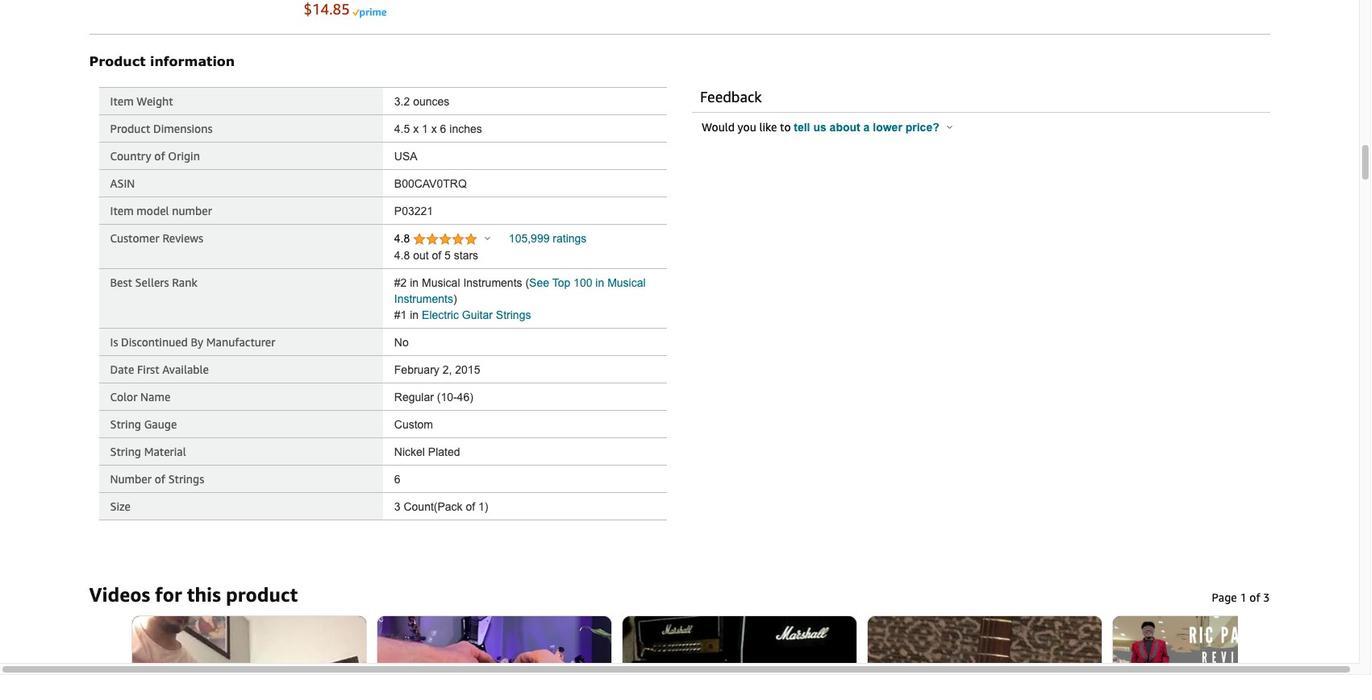 Task type: vqa. For each thing, say whether or not it's contained in the screenshot.
the 4.7 to the right
no



Task type: describe. For each thing, give the bounding box(es) containing it.
46)
[[457, 391, 473, 404]]

instruments inside "see top 100 in musical instruments"
[[394, 293, 453, 306]]

customer
[[110, 232, 159, 245]]

in for #1 in electric guitar strings
[[410, 309, 419, 322]]

string material
[[110, 445, 186, 459]]

item for item weight
[[110, 95, 134, 108]]

0 horizontal spatial strings
[[168, 473, 204, 486]]

tell
[[794, 121, 810, 134]]

reviews
[[162, 232, 203, 245]]

lower
[[873, 121, 902, 134]]

manufacturer
[[206, 336, 275, 349]]

would
[[702, 120, 735, 134]]

4.8 for 4.8
[[394, 232, 413, 245]]

stars
[[454, 249, 478, 262]]

electric guitar strings link
[[422, 309, 531, 322]]

string for string material
[[110, 445, 141, 459]]

usa
[[394, 150, 417, 163]]

rank
[[172, 276, 197, 290]]

country of origin
[[110, 149, 200, 163]]

in for #2 in musical instruments (
[[410, 277, 419, 290]]

like
[[759, 120, 777, 134]]

product
[[226, 584, 298, 607]]

2,
[[443, 364, 452, 377]]

0 horizontal spatial 1
[[422, 123, 428, 136]]

videos for this product
[[89, 584, 298, 607]]

date
[[110, 363, 134, 377]]

best sellers rank
[[110, 276, 197, 290]]

#1
[[394, 309, 407, 322]]

number of strings
[[110, 473, 204, 486]]

out
[[413, 249, 429, 262]]

dimensions
[[153, 122, 212, 136]]

(
[[525, 277, 529, 290]]

is
[[110, 336, 118, 349]]

would you like to
[[702, 120, 794, 134]]

4.8 out of 5 stars
[[394, 249, 478, 262]]

#1 in electric guitar strings
[[394, 309, 531, 322]]

of left origin
[[154, 149, 165, 163]]

0 vertical spatial 6
[[440, 123, 446, 136]]

4.8 for 4.8 out of 5 stars
[[394, 249, 410, 262]]

is discontinued by manufacturer
[[110, 336, 275, 349]]

weight
[[137, 95, 173, 108]]

best
[[110, 276, 132, 290]]

page
[[1212, 591, 1237, 605]]

1 x from the left
[[413, 123, 419, 136]]

in inside "see top 100 in musical instruments"
[[596, 277, 604, 290]]

product information
[[89, 53, 235, 69]]

material
[[144, 445, 186, 459]]

1 musical from the left
[[422, 277, 460, 290]]

popover image inside the 4.8 button
[[485, 236, 491, 240]]

first
[[137, 363, 159, 377]]

a
[[863, 121, 870, 134]]

1 vertical spatial 6
[[394, 474, 401, 486]]

videos
[[89, 584, 150, 607]]

us
[[813, 121, 826, 134]]

for
[[155, 584, 182, 607]]

105,999
[[509, 232, 550, 245]]

)
[[453, 293, 457, 306]]

2 x from the left
[[431, 123, 437, 136]]

of for page
[[1250, 591, 1260, 605]]

you
[[738, 120, 756, 134]]

4.8 button
[[394, 232, 491, 248]]

plated
[[428, 446, 460, 459]]

see top 100 in musical instruments link
[[394, 277, 646, 306]]

product dimensions
[[110, 122, 212, 136]]

2 video widget card image from the left
[[867, 617, 1101, 676]]

origin
[[168, 149, 200, 163]]

$14.85
[[304, 0, 350, 18]]

string gauge
[[110, 418, 177, 432]]

feedback
[[700, 88, 762, 106]]

string for string gauge
[[110, 418, 141, 432]]

5
[[444, 249, 451, 262]]

ounces
[[413, 95, 449, 108]]

tell us about a lower price? button
[[794, 121, 953, 134]]

february
[[394, 364, 439, 377]]

4.5
[[394, 123, 410, 136]]

asin
[[110, 177, 135, 190]]

105,999 ratings link
[[509, 232, 587, 245]]

nickel
[[394, 446, 425, 459]]

of down material on the left bottom of the page
[[155, 473, 165, 486]]

(10-
[[437, 391, 457, 404]]

sellers
[[135, 276, 169, 290]]

see
[[529, 277, 549, 290]]

electric
[[422, 309, 459, 322]]

this
[[187, 584, 221, 607]]

inches
[[449, 123, 482, 136]]

color name
[[110, 391, 171, 404]]



Task type: locate. For each thing, give the bounding box(es) containing it.
instruments left (
[[463, 277, 522, 290]]

popover image inside 'tell us about a lower price?' button
[[947, 125, 953, 129]]

1 inside videos for this product element
[[1240, 591, 1247, 605]]

3
[[394, 501, 401, 514], [1263, 591, 1270, 605]]

product for product information
[[89, 53, 146, 69]]

item weight
[[110, 95, 173, 108]]

0 vertical spatial 4.8
[[394, 232, 413, 245]]

guitar
[[462, 309, 493, 322]]

country
[[110, 149, 151, 163]]

by
[[191, 336, 203, 349]]

count(pack
[[404, 501, 463, 514]]

instruments
[[463, 277, 522, 290], [394, 293, 453, 306]]

2 musical from the left
[[607, 277, 646, 290]]

color
[[110, 391, 137, 404]]

4.8 up out
[[394, 232, 413, 245]]

strings
[[496, 309, 531, 322], [168, 473, 204, 486]]

nickel plated
[[394, 446, 460, 459]]

musical right 100
[[607, 277, 646, 290]]

see top 100 in musical instruments
[[394, 277, 646, 306]]

3 right page
[[1263, 591, 1270, 605]]

1 horizontal spatial musical
[[607, 277, 646, 290]]

0 horizontal spatial instruments
[[394, 293, 453, 306]]

#2 in musical instruments (
[[394, 277, 529, 290]]

musical
[[422, 277, 460, 290], [607, 277, 646, 290]]

regular
[[394, 391, 434, 404]]

string down color on the left bottom of the page
[[110, 418, 141, 432]]

0 horizontal spatial musical
[[422, 277, 460, 290]]

0 horizontal spatial popover image
[[485, 236, 491, 240]]

instruments up electric
[[394, 293, 453, 306]]

no
[[394, 336, 409, 349]]

to
[[780, 120, 791, 134]]

x
[[413, 123, 419, 136], [431, 123, 437, 136]]

1 4.8 from the top
[[394, 232, 413, 245]]

3.2 ounces
[[394, 95, 449, 108]]

tell us about a lower price?
[[794, 121, 943, 134]]

0 vertical spatial instruments
[[463, 277, 522, 290]]

0 horizontal spatial x
[[413, 123, 419, 136]]

0 vertical spatial string
[[110, 418, 141, 432]]

customer reviews
[[110, 232, 203, 245]]

1 right page
[[1240, 591, 1247, 605]]

1 vertical spatial item
[[110, 204, 134, 218]]

x down ounces
[[431, 123, 437, 136]]

of
[[154, 149, 165, 163], [432, 249, 441, 262], [155, 473, 165, 486], [466, 501, 475, 514], [1250, 591, 1260, 605]]

1 vertical spatial product
[[110, 122, 150, 136]]

1 vertical spatial instruments
[[394, 293, 453, 306]]

100
[[574, 277, 592, 290]]

top
[[552, 277, 570, 290]]

in right 100
[[596, 277, 604, 290]]

of left the 1)
[[466, 501, 475, 514]]

string up number
[[110, 445, 141, 459]]

in right the #1
[[410, 309, 419, 322]]

3 count(pack of 1)
[[394, 501, 488, 514]]

1 horizontal spatial x
[[431, 123, 437, 136]]

february 2, 2015
[[394, 364, 480, 377]]

3 inside videos for this product element
[[1263, 591, 1270, 605]]

information
[[150, 53, 235, 69]]

strings down material on the left bottom of the page
[[168, 473, 204, 486]]

date first available
[[110, 363, 209, 377]]

of for 3
[[466, 501, 475, 514]]

0 horizontal spatial video widget card image
[[622, 617, 856, 676]]

6 down nickel
[[394, 474, 401, 486]]

video widget card image
[[622, 617, 856, 676], [867, 617, 1101, 676]]

p03221
[[394, 205, 433, 218]]

of inside videos for this product element
[[1250, 591, 1260, 605]]

price?
[[906, 121, 939, 134]]

of for 4.8
[[432, 249, 441, 262]]

3.2
[[394, 95, 410, 108]]

#2
[[394, 277, 407, 290]]

popover image right price?
[[947, 125, 953, 129]]

item model number
[[110, 204, 212, 218]]

popover image left 105,999
[[485, 236, 491, 240]]

1 vertical spatial 1
[[1240, 591, 1247, 605]]

0 vertical spatial 1
[[422, 123, 428, 136]]

item
[[110, 95, 134, 108], [110, 204, 134, 218]]

4.8 left out
[[394, 249, 410, 262]]

1 item from the top
[[110, 95, 134, 108]]

1 vertical spatial strings
[[168, 473, 204, 486]]

3 left the count(pack
[[394, 501, 401, 514]]

product for product dimensions
[[110, 122, 150, 136]]

number
[[110, 473, 152, 486]]

of right page
[[1250, 591, 1260, 605]]

0 vertical spatial popover image
[[947, 125, 953, 129]]

1 horizontal spatial popover image
[[947, 125, 953, 129]]

number
[[172, 204, 212, 218]]

1 horizontal spatial video widget card image
[[867, 617, 1101, 676]]

1 horizontal spatial 1
[[1240, 591, 1247, 605]]

0 horizontal spatial 3
[[394, 501, 401, 514]]

1 horizontal spatial 6
[[440, 123, 446, 136]]

1 vertical spatial 4.8
[[394, 249, 410, 262]]

in
[[410, 277, 419, 290], [596, 277, 604, 290], [410, 309, 419, 322]]

4.8 inside the 4.8 button
[[394, 232, 413, 245]]

item down asin
[[110, 204, 134, 218]]

available
[[162, 363, 209, 377]]

0 vertical spatial product
[[89, 53, 146, 69]]

1 horizontal spatial 3
[[1263, 591, 1270, 605]]

page 1 of 3
[[1212, 591, 1270, 605]]

of left 5
[[432, 249, 441, 262]]

about
[[830, 121, 860, 134]]

strings down see top 100 in musical instruments link
[[496, 309, 531, 322]]

1 right 4.5
[[422, 123, 428, 136]]

0 vertical spatial strings
[[496, 309, 531, 322]]

item left weight at the top left of page
[[110, 95, 134, 108]]

1 string from the top
[[110, 418, 141, 432]]

1 horizontal spatial instruments
[[463, 277, 522, 290]]

x right 4.5
[[413, 123, 419, 136]]

model
[[137, 204, 169, 218]]

1 vertical spatial 3
[[1263, 591, 1270, 605]]

2015
[[455, 364, 480, 377]]

list
[[121, 616, 1371, 676]]

size
[[110, 500, 131, 514]]

discontinued
[[121, 336, 188, 349]]

item for item model number
[[110, 204, 134, 218]]

custom
[[394, 419, 433, 432]]

1 video widget card image from the left
[[622, 617, 856, 676]]

popover image
[[947, 125, 953, 129], [485, 236, 491, 240]]

6 left inches on the left
[[440, 123, 446, 136]]

musical up )
[[422, 277, 460, 290]]

product up item weight
[[89, 53, 146, 69]]

name
[[140, 391, 171, 404]]

1 vertical spatial popover image
[[485, 236, 491, 240]]

gauge
[[144, 418, 177, 432]]

b00cav0trq
[[394, 178, 467, 190]]

product up country
[[110, 122, 150, 136]]

regular (10-46)
[[394, 391, 473, 404]]

1 vertical spatial string
[[110, 445, 141, 459]]

$14.85 link
[[304, 0, 353, 18]]

musical inside "see top 100 in musical instruments"
[[607, 277, 646, 290]]

0 vertical spatial item
[[110, 95, 134, 108]]

4.8
[[394, 232, 413, 245], [394, 249, 410, 262]]

videos for this product element
[[89, 583, 1270, 608]]

0 vertical spatial 3
[[394, 501, 401, 514]]

2 item from the top
[[110, 204, 134, 218]]

2 4.8 from the top
[[394, 249, 410, 262]]

2 string from the top
[[110, 445, 141, 459]]

in right #2
[[410, 277, 419, 290]]

0 horizontal spatial 6
[[394, 474, 401, 486]]

4.5 x 1 x 6 inches
[[394, 123, 482, 136]]

1 horizontal spatial strings
[[496, 309, 531, 322]]

ratings
[[553, 232, 587, 245]]

1)
[[478, 501, 488, 514]]

105,999 ratings
[[509, 232, 587, 245]]

product
[[89, 53, 146, 69], [110, 122, 150, 136]]



